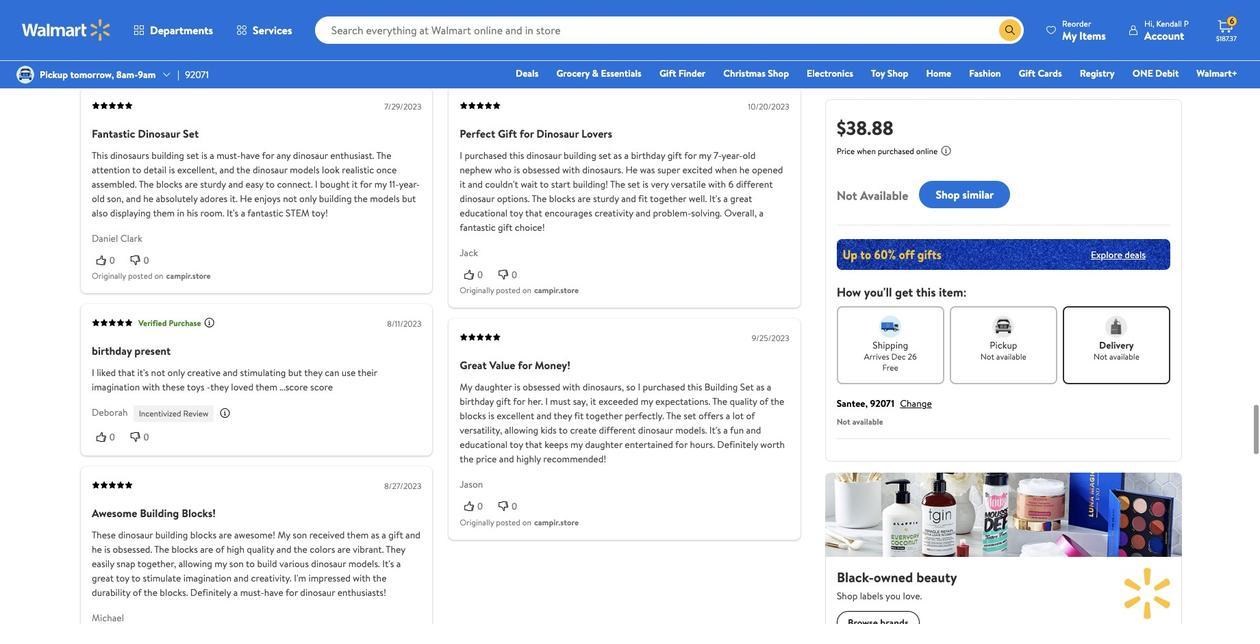 Task type: locate. For each thing, give the bounding box(es) containing it.
blocks
[[505, 3, 532, 17]]

building up the dinosaurs.
[[564, 149, 596, 162]]

dinosaur left lovers
[[537, 126, 579, 141]]

these
[[162, 380, 185, 394]]

lot
[[733, 409, 744, 423]]

0 vertical spatial quality
[[730, 395, 757, 409]]

1 vertical spatial campir.store
[[534, 285, 579, 296]]

more
[[507, 26, 532, 41]]

adores
[[200, 192, 228, 206]]

who
[[495, 163, 512, 177]]

1 (4) from the left
[[214, 30, 226, 44]]

it
[[352, 177, 358, 191], [460, 177, 466, 191], [591, 395, 596, 409]]

0 horizontal spatial have
[[241, 149, 260, 162]]

2 vertical spatial campir.store
[[534, 516, 579, 528]]

| 92071
[[178, 68, 209, 81]]

he inside i purchased this dinosaur building set as a birthday gift for my 7-year-old nephew who is obsessed with dinosaurs. he was super excited when he opened it and couldn't wait to start building! the set is very versatile with 6 different dinosaur options. the blocks are sturdy and fit together well. it's a great educational toy that encourages creativity and problem-solving. overall, a fantastic gift choice!
[[626, 163, 638, 177]]

obsessed inside my daughter is obsessed with dinosaurs, so i purchased this building set as a birthday gift for her. i must say, it exceeded my expectations. the quality of the blocks is excellent and they fit together perfectly. the set offers a lot of versatility, allowing kids to create different dinosaur models. it's a fun and educational toy that keeps my daughter entertained for hours. definitely worth the price and highly recommended!
[[523, 380, 560, 394]]

gift finder
[[660, 66, 706, 80]]

list item containing value
[[242, 26, 302, 48]]

the up together,
[[154, 542, 169, 556]]

originally for perfect
[[460, 285, 494, 296]]

originally for fantastic
[[92, 270, 126, 282]]

1 horizontal spatial not
[[283, 192, 297, 206]]

0 down jason
[[478, 501, 483, 512]]

pickup down the intent image for pickup
[[990, 338, 1018, 352]]

educational inside i purchased this dinosaur building set as a birthday gift for my 7-year-old nephew who is obsessed with dinosaurs. he was super excited when he opened it and couldn't wait to start building! the set is very versatile with 6 different dinosaur options. the blocks are sturdy and fit together well. it's a great educational toy that encourages creativity and problem-solving. overall, a fantastic gift choice!
[[460, 206, 508, 220]]

it down nephew
[[460, 177, 466, 191]]

6 up $187.37
[[1230, 15, 1235, 27]]

verified
[[138, 317, 167, 329]]

i up nephew
[[460, 149, 462, 162]]

2 horizontal spatial he
[[740, 163, 750, 177]]

grocery
[[557, 66, 590, 80]]

posted for gift
[[496, 285, 520, 296]]

originally down jack
[[460, 285, 494, 296]]

for up excited
[[684, 149, 697, 162]]

also
[[92, 206, 108, 220]]

building inside these dinosaur building blocks are awesome! my son received them as a gift and he is obsessed. the blocks are of high quality and the colors are vibrant. they easily snap together, allowing my son to build various dinosaur models. it's a great toy to stimulate imagination and creativity. i'm impressed with the durability of the blocks. definitely a must-have for dinosaur enthusiasts!
[[155, 528, 188, 542]]

offers
[[699, 409, 724, 423]]

incentivized review information image
[[220, 408, 230, 419]]

are
[[185, 177, 198, 191], [578, 192, 591, 206], [219, 528, 232, 542], [200, 542, 213, 556], [338, 542, 351, 556]]

list
[[78, 0, 809, 21]]

reorder
[[1062, 17, 1092, 29]]

0 vertical spatial 92071
[[185, 68, 209, 81]]

that inside i liked that it's not only creative and stimulating but they can use their imagination with these toys -they loved them ...score  score
[[118, 366, 135, 380]]

christmas shop
[[724, 66, 789, 80]]

purchased inside my daughter is obsessed with dinosaurs, so i purchased this building set as a birthday gift for her. i must say, it exceeded my expectations. the quality of the blocks is excellent and they fit together perfectly. the set offers a lot of versatility, allowing kids to create different dinosaur models. it's a fun and educational toy that keeps my daughter entertained for hours. definitely worth the price and highly recommended!
[[643, 380, 685, 394]]

is down these
[[104, 542, 110, 556]]

(4) for value (4)
[[279, 30, 291, 44]]

is inside these dinosaur building blocks are awesome! my son received them as a gift and he is obsessed. the blocks are of high quality and the colors are vibrant. they easily snap together, allowing my son to build various dinosaur models. it's a great toy to stimulate imagination and creativity. i'm impressed with the durability of the blocks. definitely a must-have for dinosaur enthusiasts!
[[104, 542, 110, 556]]

quality inside these dinosaur building blocks are awesome! my son received them as a gift and he is obsessed. the blocks are of high quality and the colors are vibrant. they easily snap together, allowing my son to build various dinosaur models. it's a great toy to stimulate imagination and creativity. i'm impressed with the durability of the blocks. definitely a must-have for dinosaur enthusiasts!
[[247, 542, 274, 556]]

models. down vibrant.
[[348, 557, 380, 571]]

for down i'm
[[286, 586, 298, 599]]

1 horizontal spatial set
[[740, 380, 754, 394]]

0 down jack
[[478, 269, 483, 280]]

with inside these dinosaur building blocks are awesome! my son received them as a gift and he is obsessed. the blocks are of high quality and the colors are vibrant. they easily snap together, allowing my son to build various dinosaur models. it's a great toy to stimulate imagination and creativity. i'm impressed with the durability of the blocks. definitely a must-have for dinosaur enthusiasts!
[[353, 571, 371, 585]]

as inside my daughter is obsessed with dinosaurs, so i purchased this building set as a birthday gift for her. i must say, it exceeded my expectations. the quality of the blocks is excellent and they fit together perfectly. the set offers a lot of versatility, allowing kids to create different dinosaur models. it's a fun and educational toy that keeps my daughter entertained for hours. definitely worth the price and highly recommended!
[[756, 380, 765, 394]]

daughter down create
[[585, 438, 623, 452]]

models up connect.
[[290, 163, 320, 177]]

1 horizontal spatial he
[[626, 163, 638, 177]]

together
[[650, 192, 687, 206], [586, 409, 623, 423]]

2 educational from the top
[[460, 438, 508, 452]]

educational down the options.
[[460, 206, 508, 220]]

Search search field
[[315, 16, 1024, 44]]

son left received
[[293, 528, 307, 542]]

only up "these"
[[168, 366, 185, 380]]

son down "high"
[[229, 557, 244, 571]]

are down building! on the top of the page
[[578, 192, 591, 206]]

0 vertical spatial have
[[241, 149, 260, 162]]

clark
[[120, 232, 142, 245]]

not inside delivery not available
[[1094, 351, 1108, 362]]

only inside this dinosaurs building set is a must-have for any dinosaur enthusiast. the attention to detail is excellent, and the dinosaur models look realistic once assembled. the blocks are sturdy and easy to connect. i bought it for my 11-year- old son, and he absolutely adores it. he enjoys not only building the models but also displaying them in his room. it's a fantastic stem toy!
[[299, 192, 317, 206]]

0 button down incentivized
[[126, 430, 160, 444]]

as inside i purchased this dinosaur building set as a birthday gift for my 7-year-old nephew who is obsessed with dinosaurs. he was super excited when he opened it and couldn't wait to start building! the set is very versatile with 6 different dinosaur options. the blocks are sturdy and fit together well. it's a great educational toy that encourages creativity and problem-solving. overall, a fantastic gift choice!
[[614, 149, 622, 162]]

a
[[210, 149, 214, 162], [624, 149, 629, 162], [724, 192, 728, 206], [241, 206, 245, 220], [759, 206, 764, 220], [767, 380, 772, 394], [726, 409, 730, 423], [724, 424, 728, 437], [382, 528, 386, 542], [397, 557, 401, 571], [233, 586, 238, 599]]

great up 'overall,'
[[730, 192, 752, 206]]

great inside i purchased this dinosaur building set as a birthday gift for my 7-year-old nephew who is obsessed with dinosaurs. he was super excited when he opened it and couldn't wait to start building! the set is very versatile with 6 different dinosaur options. the blocks are sturdy and fit together well. it's a great educational toy that encourages creativity and problem-solving. overall, a fantastic gift choice!
[[730, 192, 752, 206]]

0 horizontal spatial fit
[[574, 409, 584, 423]]

year- inside i purchased this dinosaur building set as a birthday gift for my 7-year-old nephew who is obsessed with dinosaurs. he was super excited when he opened it and couldn't wait to start building! the set is very versatile with 6 different dinosaur options. the blocks are sturdy and fit together well. it's a great educational toy that encourages creativity and problem-solving. overall, a fantastic gift choice!
[[722, 149, 743, 162]]

0 horizontal spatial purchased
[[465, 149, 507, 162]]

purchased
[[878, 145, 914, 157], [465, 149, 507, 162], [643, 380, 685, 394]]

my inside i purchased this dinosaur building set as a birthday gift for my 7-year-old nephew who is obsessed with dinosaurs. he was super excited when he opened it and couldn't wait to start building! the set is very versatile with 6 different dinosaur options. the blocks are sturdy and fit together well. it's a great educational toy that encourages creativity and problem-solving. overall, a fantastic gift choice!
[[699, 149, 711, 162]]

together inside i purchased this dinosaur building set as a birthday gift for my 7-year-old nephew who is obsessed with dinosaurs. he was super excited when he opened it and couldn't wait to start building! the set is very versatile with 6 different dinosaur options. the blocks are sturdy and fit together well. it's a great educational toy that encourages creativity and problem-solving. overall, a fantastic gift choice!
[[650, 192, 687, 206]]

building inside my daughter is obsessed with dinosaurs, so i purchased this building set as a birthday gift for her. i must say, it exceeded my expectations. the quality of the blocks is excellent and they fit together perfectly. the set offers a lot of versatility, allowing kids to create different dinosaur models. it's a fun and educational toy that keeps my daughter entertained for hours. definitely worth the price and highly recommended!
[[705, 380, 738, 394]]

models. inside my daughter is obsessed with dinosaurs, so i purchased this building set as a birthday gift for her. i must say, it exceeded my expectations. the quality of the blocks is excellent and they fit together perfectly. the set offers a lot of versatility, allowing kids to create different dinosaur models. it's a fun and educational toy that keeps my daughter entertained for hours. definitely worth the price and highly recommended!
[[675, 424, 707, 437]]

not inside i liked that it's not only creative and stimulating but they can use their imagination with these toys -they loved them ...score  score
[[151, 366, 165, 380]]

2 horizontal spatial shop
[[936, 187, 960, 202]]

2 vertical spatial posted
[[496, 516, 520, 528]]

score
[[310, 380, 333, 394]]

0 horizontal spatial imagination
[[92, 380, 140, 394]]

list item containing as a gift
[[414, 0, 488, 21]]

1 vertical spatial models.
[[348, 557, 380, 571]]

0 horizontal spatial models
[[290, 163, 320, 177]]

1 vertical spatial imagination
[[183, 571, 232, 585]]

1 horizontal spatial birthday
[[460, 395, 494, 409]]

definitely inside these dinosaur building blocks are awesome! my son received them as a gift and he is obsessed. the blocks are of high quality and the colors are vibrant. they easily snap together, allowing my son to build various dinosaur models. it's a great toy to stimulate imagination and creativity. i'm impressed with the durability of the blocks. definitely a must-have for dinosaur enthusiasts!
[[190, 586, 231, 599]]

this up 'who' on the top left of the page
[[509, 149, 524, 162]]

the
[[237, 163, 250, 177], [354, 192, 368, 206], [771, 395, 785, 409], [460, 452, 474, 466], [294, 542, 308, 556], [373, 571, 387, 585], [144, 586, 158, 599]]

1 vertical spatial must-
[[240, 586, 264, 599]]

he left was at top right
[[626, 163, 638, 177]]

building left blocks!
[[140, 505, 179, 520]]

0 vertical spatial sturdy
[[200, 177, 226, 191]]

not inside the santee, 92071 change not available
[[837, 416, 851, 427]]

0 vertical spatial models.
[[675, 424, 707, 437]]

92071 inside the santee, 92071 change not available
[[870, 397, 895, 410]]

room.
[[200, 206, 224, 220]]

definitely inside my daughter is obsessed with dinosaurs, so i purchased this building set as a birthday gift for her. i must say, it exceeded my expectations. the quality of the blocks is excellent and they fit together perfectly. the set offers a lot of versatility, allowing kids to create different dinosaur models. it's a fun and educational toy that keeps my daughter entertained for hours. definitely worth the price and highly recommended!
[[717, 438, 758, 452]]

Walmart Site-Wide search field
[[315, 16, 1024, 44]]

toy shop link
[[865, 66, 915, 81]]

fit inside my daughter is obsessed with dinosaurs, so i purchased this building set as a birthday gift for her. i must say, it exceeded my expectations. the quality of the blocks is excellent and they fit together perfectly. the set offers a lot of versatility, allowing kids to create different dinosaur models. it's a fun and educational toy that keeps my daughter entertained for hours. definitely worth the price and highly recommended!
[[574, 409, 584, 423]]

1 vertical spatial models
[[370, 192, 400, 206]]

1 horizontal spatial great
[[730, 192, 752, 206]]

only inside i liked that it's not only creative and stimulating but they can use their imagination with these toys -they loved them ...score  score
[[168, 366, 185, 380]]

pickup tomorrow, 8am-9am
[[40, 68, 156, 81]]

gift
[[668, 149, 682, 162], [498, 221, 513, 234], [496, 395, 511, 409], [389, 528, 403, 542]]

fun
[[730, 424, 744, 437]]

this inside my daughter is obsessed with dinosaurs, so i purchased this building set as a birthday gift for her. i must say, it exceeded my expectations. the quality of the blocks is excellent and they fit together perfectly. the set offers a lot of versatility, allowing kids to create different dinosaur models. it's a fun and educational toy that keeps my daughter entertained for hours. definitely worth the price and highly recommended!
[[688, 380, 702, 394]]

use
[[342, 366, 356, 380]]

i right the her.
[[545, 395, 548, 409]]

see more list
[[78, 26, 809, 48]]

stem
[[286, 206, 310, 220]]

0 horizontal spatial he
[[240, 192, 252, 206]]

he inside this dinosaurs building set is a must-have for any dinosaur enthusiast. the attention to detail is excellent, and the dinosaur models look realistic once assembled. the blocks are sturdy and easy to connect. i bought it for my 11-year- old son, and he absolutely adores it. he enjoys not only building the models but also displaying them in his room. it's a fantastic stem toy!
[[143, 192, 153, 206]]

1 horizontal spatial models
[[370, 192, 400, 206]]

sturdy
[[200, 177, 226, 191], [593, 192, 619, 206]]

2 vertical spatial they
[[554, 409, 572, 423]]

santee, 92071 change not available
[[837, 397, 932, 427]]

1 vertical spatial definitely
[[190, 586, 231, 599]]

not available
[[837, 187, 909, 204]]

0 down daniel clark
[[110, 255, 115, 266]]

4 (4) from the left
[[453, 30, 465, 44]]

list item up 'skills' at the top
[[330, 0, 409, 21]]

2 vertical spatial them
[[347, 528, 369, 542]]

set up lot
[[740, 380, 754, 394]]

once
[[376, 163, 397, 177]]

0 horizontal spatial daughter
[[475, 380, 512, 394]]

my inside this dinosaurs building set is a must-have for any dinosaur enthusiast. the attention to detail is excellent, and the dinosaur models look realistic once assembled. the blocks are sturdy and easy to connect. i bought it for my 11-year- old son, and he absolutely adores it. he enjoys not only building the models but also displaying them in his room. it's a fantastic stem toy!
[[375, 177, 387, 191]]

with inside i liked that it's not only creative and stimulating but they can use their imagination with these toys -they loved them ...score  score
[[142, 380, 160, 394]]

0 horizontal spatial he
[[92, 542, 102, 556]]

6
[[1230, 15, 1235, 27], [728, 177, 734, 191]]

he up easily
[[92, 542, 102, 556]]

quality
[[730, 395, 757, 409], [247, 542, 274, 556]]

0 horizontal spatial together
[[586, 409, 623, 423]]

originally posted on campir.store for gift
[[460, 285, 579, 296]]

list item left motor
[[242, 26, 302, 48]]

gift inside my daughter is obsessed with dinosaurs, so i purchased this building set as a birthday gift for her. i must say, it exceeded my expectations. the quality of the blocks is excellent and they fit together perfectly. the set offers a lot of versatility, allowing kids to create different dinosaur models. it's a fun and educational toy that keeps my daughter entertained for hours. definitely worth the price and highly recommended!
[[496, 395, 511, 409]]

skills
[[347, 30, 367, 44]]

with up say,
[[563, 380, 580, 394]]

2 horizontal spatial as
[[756, 380, 765, 394]]

0 vertical spatial when
[[857, 145, 876, 157]]

1 vertical spatial as
[[756, 380, 765, 394]]

originally down daniel on the left
[[92, 270, 126, 282]]

worth
[[761, 438, 785, 452]]

it inside this dinosaurs building set is a must-have for any dinosaur enthusiast. the attention to detail is excellent, and the dinosaur models look realistic once assembled. the blocks are sturdy and easy to connect. i bought it for my 11-year- old son, and he absolutely adores it. he enjoys not only building the models but also displaying them in his room. it's a fantastic stem toy!
[[352, 177, 358, 191]]

0 vertical spatial campir.store
[[166, 270, 211, 282]]

(8) right a at the left of the page
[[465, 3, 477, 17]]

originally
[[92, 270, 126, 282], [460, 285, 494, 296], [460, 516, 494, 528]]

santee,
[[837, 397, 868, 410]]

dinosaur inside my daughter is obsessed with dinosaurs, so i purchased this building set as a birthday gift for her. i must say, it exceeded my expectations. the quality of the blocks is excellent and they fit together perfectly. the set offers a lot of versatility, allowing kids to create different dinosaur models. it's a fun and educational toy that keeps my daughter entertained for hours. definitely worth the price and highly recommended!
[[638, 424, 673, 437]]

assembled.
[[92, 177, 137, 191]]

0 vertical spatial originally
[[92, 270, 126, 282]]

0 vertical spatial he
[[740, 163, 750, 177]]

0 horizontal spatial them
[[153, 206, 175, 220]]

1 vertical spatial great
[[92, 571, 114, 585]]

2 vertical spatial originally posted on campir.store
[[460, 516, 579, 528]]

fantastic inside this dinosaurs building set is a must-have for any dinosaur enthusiast. the attention to detail is excellent, and the dinosaur models look realistic once assembled. the blocks are sturdy and easy to connect. i bought it for my 11-year- old son, and he absolutely adores it. he enjoys not only building the models but also displaying them in his room. it's a fantastic stem toy!
[[248, 206, 283, 220]]

building up offers
[[705, 380, 738, 394]]

2 horizontal spatial this
[[916, 284, 936, 301]]

set down was at top right
[[628, 177, 640, 191]]

1 horizontal spatial imagination
[[183, 571, 232, 585]]

this dinosaurs building set is a must-have for any dinosaur enthusiast. the attention to detail is excellent, and the dinosaur models look realistic once assembled. the blocks are sturdy and easy to connect. i bought it for my 11-year- old son, and he absolutely adores it. he enjoys not only building the models but also displaying them in his room. it's a fantastic stem toy!
[[92, 149, 420, 220]]

0 horizontal spatial my
[[278, 528, 290, 542]]

to right wait
[[540, 177, 549, 191]]

colors
[[310, 542, 335, 556]]

this right get
[[916, 284, 936, 301]]

2 vertical spatial originally
[[460, 516, 494, 528]]

fantastic inside i purchased this dinosaur building set as a birthday gift for my 7-year-old nephew who is obsessed with dinosaurs. he was super excited when he opened it and couldn't wait to start building! the set is very versatile with 6 different dinosaur options. the blocks are sturdy and fit together well. it's a great educational toy that encourages creativity and problem-solving. overall, a fantastic gift choice!
[[460, 221, 496, 234]]

1 vertical spatial 92071
[[870, 397, 895, 410]]

as down the 9/25/2023
[[756, 380, 765, 394]]

not
[[283, 192, 297, 206], [151, 366, 165, 380]]

dinosaurs.
[[582, 163, 623, 177]]

up to sixty percent off deals. shop now. image
[[837, 239, 1171, 270]]

intent image for delivery image
[[1106, 316, 1128, 338]]

0 down deborah
[[110, 432, 115, 443]]

it.
[[230, 192, 238, 206]]

originally for great
[[460, 516, 494, 528]]

search icon image
[[1005, 25, 1016, 36]]

1 horizontal spatial 92071
[[870, 397, 895, 410]]

1 vertical spatial them
[[256, 380, 277, 394]]

gift left choice!
[[498, 221, 513, 234]]

originally posted on campir.store
[[92, 270, 211, 282], [460, 285, 579, 296], [460, 516, 579, 528]]

different inside i purchased this dinosaur building set as a birthday gift for my 7-year-old nephew who is obsessed with dinosaurs. he was super excited when he opened it and couldn't wait to start building! the set is very versatile with 6 different dinosaur options. the blocks are sturdy and fit together well. it's a great educational toy that encourages creativity and problem-solving. overall, a fantastic gift choice!
[[736, 177, 773, 191]]

2 vertical spatial this
[[688, 380, 702, 394]]

shop inside button
[[936, 187, 960, 202]]

this
[[92, 149, 108, 162]]

fit
[[638, 192, 648, 206], [574, 409, 584, 423]]

i purchased this dinosaur building set as a birthday gift for my 7-year-old nephew who is obsessed with dinosaurs. he was super excited when he opened it and couldn't wait to start building! the set is very versatile with 6 different dinosaur options. the blocks are sturdy and fit together well. it's a great educational toy that encourages creativity and problem-solving. overall, a fantastic gift choice!
[[460, 149, 783, 234]]

6 up 'overall,'
[[728, 177, 734, 191]]

0 horizontal spatial different
[[599, 424, 636, 437]]

blocks inside my daughter is obsessed with dinosaurs, so i purchased this building set as a birthday gift for her. i must say, it exceeded my expectations. the quality of the blocks is excellent and they fit together perfectly. the set offers a lot of versatility, allowing kids to create different dinosaur models. it's a fun and educational toy that keeps my daughter entertained for hours. definitely worth the price and highly recommended!
[[460, 409, 486, 423]]

posted down clark
[[128, 270, 152, 282]]

realistic
[[342, 163, 374, 177]]

allowing
[[505, 424, 538, 437], [179, 557, 212, 571]]

0 horizontal spatial only
[[168, 366, 185, 380]]

the inside these dinosaur building blocks are awesome! my son received them as a gift and he is obsessed. the blocks are of high quality and the colors are vibrant. they easily snap together, allowing my son to build various dinosaur models. it's a great toy to stimulate imagination and creativity. i'm impressed with the durability of the blocks. definitely a must-have for dinosaur enthusiasts!
[[154, 542, 169, 556]]

instructions
[[89, 3, 138, 17]]

educational
[[460, 206, 508, 220], [460, 438, 508, 452]]

get
[[895, 284, 913, 301]]

0 for 0 button underneath clark
[[144, 255, 149, 266]]

0 vertical spatial they
[[304, 366, 323, 380]]

0 horizontal spatial great
[[92, 571, 114, 585]]

only up stem
[[299, 192, 317, 206]]

imagination down "liked"
[[92, 380, 140, 394]]

1 vertical spatial fit
[[574, 409, 584, 423]]

blocks down start
[[549, 192, 575, 206]]

0 horizontal spatial models.
[[348, 557, 380, 571]]

(4) left motor
[[279, 30, 291, 44]]

shop inside 'link'
[[888, 66, 909, 80]]

set inside my daughter is obsessed with dinosaurs, so i purchased this building set as a birthday gift for her. i must say, it exceeded my expectations. the quality of the blocks is excellent and they fit together perfectly. the set offers a lot of versatility, allowing kids to create different dinosaur models. it's a fun and educational toy that keeps my daughter entertained for hours. definitely worth the price and highly recommended!
[[684, 409, 696, 423]]

0 vertical spatial fit
[[638, 192, 648, 206]]

vibrant.
[[353, 542, 384, 556]]

0 vertical spatial but
[[402, 192, 416, 206]]

1 horizontal spatial (8)
[[465, 3, 477, 17]]

0 horizontal spatial but
[[288, 366, 302, 380]]

must- inside these dinosaur building blocks are awesome! my son received them as a gift and he is obsessed. the blocks are of high quality and the colors are vibrant. they easily snap together, allowing my son to build various dinosaur models. it's a great toy to stimulate imagination and creativity. i'm impressed with the durability of the blocks. definitely a must-have for dinosaur enthusiasts!
[[240, 586, 264, 599]]

0 horizontal spatial birthday
[[92, 344, 132, 359]]

for inside i purchased this dinosaur building set as a birthday gift for my 7-year-old nephew who is obsessed with dinosaurs. he was super excited when he opened it and couldn't wait to start building! the set is very versatile with 6 different dinosaur options. the blocks are sturdy and fit together well. it's a great educational toy that encourages creativity and problem-solving. overall, a fantastic gift choice!
[[684, 149, 697, 162]]

(4) right 'skills' at the top
[[370, 30, 382, 44]]

0 vertical spatial building
[[705, 380, 738, 394]]

obsessed up the her.
[[523, 380, 560, 394]]

0 vertical spatial as
[[614, 149, 622, 162]]

the down the dinosaurs.
[[610, 177, 625, 191]]

(8)
[[386, 3, 398, 17], [465, 3, 477, 17]]

they
[[386, 542, 405, 556]]

encourages
[[545, 206, 592, 220]]

it's down they
[[382, 557, 394, 571]]

list item
[[256, 0, 324, 21], [330, 0, 409, 21], [414, 0, 488, 21], [494, 0, 557, 21], [78, 26, 154, 48], [159, 26, 237, 48], [242, 26, 302, 48], [307, 26, 393, 48], [398, 26, 476, 48]]

0 down displaying
[[144, 255, 149, 266]]

it right say,
[[591, 395, 596, 409]]

6 $187.37
[[1217, 15, 1237, 43]]

0 vertical spatial fantastic
[[248, 206, 283, 220]]

1 horizontal spatial purchased
[[643, 380, 685, 394]]

0 for 0 button below choice!
[[512, 269, 517, 280]]

building inside i purchased this dinosaur building set as a birthday gift for my 7-year-old nephew who is obsessed with dinosaurs. he was super excited when he opened it and couldn't wait to start building! the set is very versatile with 6 different dinosaur options. the blocks are sturdy and fit together well. it's a great educational toy that encourages creativity and problem-solving. overall, a fantastic gift choice!
[[564, 149, 596, 162]]

my left 11-
[[375, 177, 387, 191]]

together down exceeded
[[586, 409, 623, 423]]

the left 'price'
[[460, 452, 474, 466]]

essentials
[[601, 66, 642, 80]]

0 vertical spatial must-
[[217, 149, 241, 162]]

originally posted on campir.store down jack
[[460, 285, 579, 296]]

pickup for tomorrow,
[[40, 68, 68, 81]]

available down the intent image for pickup
[[997, 351, 1027, 362]]

have inside these dinosaur building blocks are awesome! my son received them as a gift and he is obsessed. the blocks are of high quality and the colors are vibrant. they easily snap together, allowing my son to build various dinosaur models. it's a great toy to stimulate imagination and creativity. i'm impressed with the durability of the blocks. definitely a must-have for dinosaur enthusiasts!
[[264, 586, 284, 599]]

with inside my daughter is obsessed with dinosaurs, so i purchased this building set as a birthday gift for her. i must say, it exceeded my expectations. the quality of the blocks is excellent and they fit together perfectly. the set offers a lot of versatility, allowing kids to create different dinosaur models. it's a fun and educational toy that keeps my daughter entertained for hours. definitely worth the price and highly recommended!
[[563, 380, 580, 394]]

1 vertical spatial have
[[264, 586, 284, 599]]

(5)
[[131, 30, 143, 44]]

can
[[325, 366, 339, 380]]

how
[[837, 284, 861, 301]]

0 vertical spatial definitely
[[717, 438, 758, 452]]

create
[[570, 424, 597, 437]]

pickup inside pickup not available
[[990, 338, 1018, 352]]

0 horizontal spatial allowing
[[179, 557, 212, 571]]

together up problem- at right top
[[650, 192, 687, 206]]

0 vertical spatial this
[[509, 149, 524, 162]]

that
[[525, 206, 542, 220], [118, 366, 135, 380], [525, 438, 542, 452]]

campir.store for value
[[534, 516, 579, 528]]

posted for dinosaur
[[128, 270, 152, 282]]

0 vertical spatial old
[[743, 149, 756, 162]]

definitely
[[717, 438, 758, 452], [190, 586, 231, 599]]

price
[[837, 145, 855, 157]]

1 vertical spatial fantastic
[[460, 221, 496, 234]]

0 horizontal spatial sturdy
[[200, 177, 226, 191]]

pickup for not
[[990, 338, 1018, 352]]

dinosaurs (4)
[[170, 30, 226, 44]]

home
[[926, 66, 952, 80]]

creative
[[187, 366, 221, 380]]

gift inside list
[[446, 3, 463, 17]]

as up vibrant.
[[371, 528, 379, 542]]

change button
[[900, 397, 932, 410]]

sturdy up creativity
[[593, 192, 619, 206]]

posted down the highly
[[496, 516, 520, 528]]

1 vertical spatial posted
[[496, 285, 520, 296]]

bought
[[320, 177, 350, 191]]

year- inside this dinosaurs building set is a must-have for any dinosaur enthusiast. the attention to detail is excellent, and the dinosaur models look realistic once assembled. the blocks are sturdy and easy to connect. i bought it for my 11-year- old son, and he absolutely adores it. he enjoys not only building the models but also displaying them in his room. it's a fantastic stem toy!
[[399, 177, 420, 191]]

fantastic dinosaur set
[[92, 126, 199, 141]]

0 horizontal spatial they
[[210, 380, 229, 394]]

1 horizontal spatial allowing
[[505, 424, 538, 437]]

it's down offers
[[709, 424, 721, 437]]

1 horizontal spatial fantastic
[[460, 221, 496, 234]]

not
[[837, 187, 857, 204], [981, 351, 995, 362], [1094, 351, 1108, 362], [837, 416, 851, 427]]

list item up | 92071
[[159, 26, 237, 48]]

0 vertical spatial not
[[283, 192, 297, 206]]

shop left similar
[[936, 187, 960, 202]]

2 horizontal spatial my
[[1062, 28, 1077, 43]]

but
[[402, 192, 416, 206], [288, 366, 302, 380]]

is left very
[[643, 177, 649, 191]]

old inside i purchased this dinosaur building set as a birthday gift for my 7-year-old nephew who is obsessed with dinosaurs. he was super excited when he opened it and couldn't wait to start building! the set is very versatile with 6 different dinosaur options. the blocks are sturdy and fit together well. it's a great educational toy that encourages creativity and problem-solving. overall, a fantastic gift choice!
[[743, 149, 756, 162]]

son,
[[107, 192, 124, 206]]

1 (8) from the left
[[386, 3, 398, 17]]

2 vertical spatial on
[[522, 516, 532, 528]]

gift up they
[[389, 528, 403, 542]]

he up displaying
[[143, 192, 153, 206]]

1 vertical spatial educational
[[460, 438, 508, 452]]

i right so
[[638, 380, 641, 394]]

not right "it's" at bottom left
[[151, 366, 165, 380]]

1 horizontal spatial daughter
[[585, 438, 623, 452]]

great inside these dinosaur building blocks are awesome! my son received them as a gift and he is obsessed. the blocks are of high quality and the colors are vibrant. they easily snap together, allowing my son to build various dinosaur models. it's a great toy to stimulate imagination and creativity. i'm impressed with the durability of the blocks. definitely a must-have for dinosaur enthusiasts!
[[92, 571, 114, 585]]

1 horizontal spatial he
[[143, 192, 153, 206]]

0 horizontal spatial building
[[140, 505, 179, 520]]

 image
[[16, 66, 34, 84]]

son
[[293, 528, 307, 542], [229, 557, 244, 571]]

0 horizontal spatial quality
[[247, 542, 274, 556]]

campir.store for gift
[[534, 285, 579, 296]]

0 vertical spatial allowing
[[505, 424, 538, 437]]

fantastic down enjoys
[[248, 206, 283, 220]]

list item containing dinosaurs
[[159, 26, 237, 48]]

(6)
[[534, 3, 546, 17]]

purchased inside i purchased this dinosaur building set as a birthday gift for my 7-year-old nephew who is obsessed with dinosaurs. he was super excited when he opened it and couldn't wait to start building! the set is very versatile with 6 different dinosaur options. the blocks are sturdy and fit together well. it's a great educational toy that encourages creativity and problem-solving. overall, a fantastic gift choice!
[[465, 149, 507, 162]]

1 educational from the top
[[460, 206, 508, 220]]

0 for 0 button below the highly
[[512, 501, 517, 512]]

on down choice!
[[522, 285, 532, 296]]

but inside this dinosaurs building set is a must-have for any dinosaur enthusiast. the attention to detail is excellent, and the dinosaur models look realistic once assembled. the blocks are sturdy and easy to connect. i bought it for my 11-year- old son, and he absolutely adores it. he enjoys not only building the models but also displaying them in his room. it's a fantastic stem toy!
[[402, 192, 416, 206]]

gift cards
[[1019, 66, 1062, 80]]

my inside reorder my items
[[1062, 28, 1077, 43]]

overall,
[[724, 206, 757, 220]]

them inside i liked that it's not only creative and stimulating but they can use their imagination with these toys -they loved them ...score  score
[[256, 380, 277, 394]]

imagination
[[92, 380, 140, 394], [183, 571, 232, 585]]

1 vertical spatial this
[[916, 284, 936, 301]]

gift left finder
[[660, 66, 676, 80]]

have inside this dinosaurs building set is a must-have for any dinosaur enthusiast. the attention to detail is excellent, and the dinosaur models look realistic once assembled. the blocks are sturdy and easy to connect. i bought it for my 11-year- old son, and he absolutely adores it. he enjoys not only building the models but also displaying them in his room. it's a fantastic stem toy!
[[241, 149, 260, 162]]

0 vertical spatial my
[[1062, 28, 1077, 43]]

list item containing blocks
[[494, 0, 557, 21]]

p
[[1184, 17, 1189, 29]]

originally posted on campir.store down clark
[[92, 270, 211, 282]]

2 (4) from the left
[[279, 30, 291, 44]]

shop for christmas shop
[[768, 66, 789, 80]]

0 button down jason
[[460, 500, 494, 514]]

any
[[277, 149, 291, 162]]

birthday up "liked"
[[92, 344, 132, 359]]

with down "it's" at bottom left
[[142, 380, 160, 394]]

gift inside gift cards link
[[1019, 66, 1036, 80]]

definitely right blocks.
[[190, 586, 231, 599]]

imagination inside i liked that it's not only creative and stimulating but they can use their imagination with these toys -they loved them ...score  score
[[92, 380, 140, 394]]

1 horizontal spatial year-
[[722, 149, 743, 162]]

value
[[253, 30, 276, 44], [490, 358, 515, 373]]

old inside this dinosaurs building set is a must-have for any dinosaur enthusiast. the attention to detail is excellent, and the dinosaur models look realistic once assembled. the blocks are sturdy and easy to connect. i bought it for my 11-year- old son, and he absolutely adores it. he enjoys not only building the models but also displaying them in his room. it's a fantastic stem toy!
[[92, 192, 105, 206]]

list item up more
[[494, 0, 557, 21]]

fantastic up jack
[[460, 221, 496, 234]]

0 vertical spatial them
[[153, 206, 175, 220]]

1 horizontal spatial fit
[[638, 192, 648, 206]]

0 horizontal spatial year-
[[399, 177, 420, 191]]

the down stimulate
[[144, 586, 158, 599]]

campir.store
[[166, 270, 211, 282], [534, 285, 579, 296], [534, 516, 579, 528]]

when down 7-
[[715, 163, 737, 177]]

0 for 0 button below daniel on the left
[[110, 255, 115, 266]]

deborah
[[92, 406, 128, 420]]

gift inside these dinosaur building blocks are awesome! my son received them as a gift and he is obsessed. the blocks are of high quality and the colors are vibrant. they easily snap together, allowing my son to build various dinosaur models. it's a great toy to stimulate imagination and creativity. i'm impressed with the durability of the blocks. definitely a must-have for dinosaur enthusiasts!
[[389, 528, 403, 542]]

1 vertical spatial only
[[168, 366, 185, 380]]

1 horizontal spatial different
[[736, 177, 773, 191]]

shop right christmas
[[768, 66, 789, 80]]

0 vertical spatial only
[[299, 192, 317, 206]]

birthday up the versatility,
[[460, 395, 494, 409]]

so
[[626, 380, 636, 394]]

0 horizontal spatial (8)
[[386, 3, 398, 17]]

1 vertical spatial quality
[[247, 542, 274, 556]]



Task type: vqa. For each thing, say whether or not it's contained in the screenshot.
He within the This dinosaurs building set is a must-have for any dinosaur enthusiast. The attention to detail is excellent, and the dinosaur models look realistic once assembled. The blocks are sturdy and easy to connect. I bought it for my 11-year- old son, and he absolutely adores it. He enjoys not only building the models but also displaying them in his room. It's a fantastic STEM toy!
yes



Task type: describe. For each thing, give the bounding box(es) containing it.
0 for 0 button underneath jack
[[478, 269, 483, 280]]

are inside i purchased this dinosaur building set as a birthday gift for my 7-year-old nephew who is obsessed with dinosaurs. he was super excited when he opened it and couldn't wait to start building! the set is very versatile with 6 different dinosaur options. the blocks are sturdy and fit together well. it's a great educational toy that encourages creativity and problem-solving. overall, a fantastic gift choice!
[[578, 192, 591, 206]]

list item up services
[[256, 0, 324, 21]]

92071 for |
[[185, 68, 209, 81]]

1 vertical spatial birthday
[[92, 344, 132, 359]]

3 (4) from the left
[[370, 30, 382, 44]]

my up perfectly.
[[641, 395, 653, 409]]

hi, kendall p account
[[1145, 17, 1189, 43]]

gift up super
[[668, 149, 682, 162]]

allowing inside these dinosaur building blocks are awesome! my son received them as a gift and he is obsessed. the blocks are of high quality and the colors are vibrant. they easily snap together, allowing my son to build various dinosaur models. it's a great toy to stimulate imagination and creativity. i'm impressed with the durability of the blocks. definitely a must-have for dinosaur enthusiasts!
[[179, 557, 212, 571]]

6 inside i purchased this dinosaur building set as a birthday gift for my 7-year-old nephew who is obsessed with dinosaurs. he was super excited when he opened it and couldn't wait to start building! the set is very versatile with 6 different dinosaur options. the blocks are sturdy and fit together well. it's a great educational toy that encourages creativity and problem-solving. overall, a fantastic gift choice!
[[728, 177, 734, 191]]

2 horizontal spatial purchased
[[878, 145, 914, 157]]

account
[[1145, 28, 1184, 43]]

gift cards link
[[1013, 66, 1068, 81]]

creativity.
[[251, 571, 292, 585]]

for down realistic
[[360, 177, 372, 191]]

present
[[134, 344, 171, 359]]

1 vertical spatial son
[[229, 557, 244, 571]]

0 button down the highly
[[494, 500, 528, 514]]

instructions list item
[[78, 0, 167, 21]]

1 vertical spatial daughter
[[585, 438, 623, 452]]

that inside my daughter is obsessed with dinosaurs, so i purchased this building set as a birthday gift for her. i must say, it exceeded my expectations. the quality of the blocks is excellent and they fit together perfectly. the set offers a lot of versatility, allowing kids to create different dinosaur models. it's a fun and educational toy that keeps my daughter entertained for hours. definitely worth the price and highly recommended!
[[525, 438, 542, 452]]

the up easy
[[237, 163, 250, 177]]

together inside my daughter is obsessed with dinosaurs, so i purchased this building set as a birthday gift for her. i must say, it exceeded my expectations. the quality of the blocks is excellent and they fit together perfectly. the set offers a lot of versatility, allowing kids to create different dinosaur models. it's a fun and educational toy that keeps my daughter entertained for hours. definitely worth the price and highly recommended!
[[586, 409, 623, 423]]

the up enthusiasts!
[[373, 571, 387, 585]]

my inside these dinosaur building blocks are awesome! my son received them as a gift and he is obsessed. the blocks are of high quality and the colors are vibrant. they easily snap together, allowing my son to build various dinosaur models. it's a great toy to stimulate imagination and creativity. i'm impressed with the durability of the blocks. definitely a must-have for dinosaur enthusiasts!
[[278, 528, 290, 542]]

0 vertical spatial set
[[183, 126, 199, 141]]

set inside this dinosaurs building set is a must-have for any dinosaur enthusiast. the attention to detail is excellent, and the dinosaur models look realistic once assembled. the blocks are sturdy and easy to connect. i bought it for my 11-year- old son, and he absolutely adores it. he enjoys not only building the models but also displaying them in his room. it's a fantastic stem toy!
[[187, 149, 199, 162]]

1 dinosaur from the left
[[138, 126, 180, 141]]

dinosaur up 'obsessed.'
[[118, 528, 153, 542]]

1 horizontal spatial they
[[304, 366, 323, 380]]

shop for toy shop
[[888, 66, 909, 80]]

for left hours. at the bottom
[[675, 438, 688, 452]]

available inside the santee, 92071 change not available
[[853, 416, 883, 427]]

1 vertical spatial they
[[210, 380, 229, 394]]

perfectly.
[[625, 409, 664, 423]]

received
[[309, 528, 345, 542]]

creativity
[[595, 206, 634, 220]]

gift right perfect at the left top of page
[[498, 126, 517, 141]]

my up recommended! on the left of the page
[[571, 438, 583, 452]]

birthday inside my daughter is obsessed with dinosaurs, so i purchased this building set as a birthday gift for her. i must say, it exceeded my expectations. the quality of the blocks is excellent and they fit together perfectly. the set offers a lot of versatility, allowing kids to create different dinosaur models. it's a fun and educational toy that keeps my daughter entertained for hours. definitely worth the price and highly recommended!
[[460, 395, 494, 409]]

motor
[[318, 30, 344, 44]]

obsessed inside i purchased this dinosaur building set as a birthday gift for my 7-year-old nephew who is obsessed with dinosaurs. he was super excited when he opened it and couldn't wait to start building! the set is very versatile with 6 different dinosaur options. the blocks are sturdy and fit together well. it's a great educational toy that encourages creativity and problem-solving. overall, a fantastic gift choice!
[[523, 163, 560, 177]]

different inside my daughter is obsessed with dinosaurs, so i purchased this building set as a birthday gift for her. i must say, it exceeded my expectations. the quality of the blocks is excellent and they fit together perfectly. the set offers a lot of versatility, allowing kids to create different dinosaur models. it's a fun and educational toy that keeps my daughter entertained for hours. definitely worth the price and highly recommended!
[[599, 424, 636, 437]]

walmart+
[[1197, 66, 1238, 80]]

together,
[[138, 557, 176, 571]]

2 (8) from the left
[[465, 3, 477, 17]]

on for gift
[[522, 285, 532, 296]]

birthday inside i purchased this dinosaur building set as a birthday gift for my 7-year-old nephew who is obsessed with dinosaurs. he was super excited when he opened it and couldn't wait to start building! the set is very versatile with 6 different dinosaur options. the blocks are sturdy and fit together well. it's a great educational toy that encourages creativity and problem-solving. overall, a fantastic gift choice!
[[631, 149, 665, 162]]

absolutely
[[156, 192, 198, 206]]

fit inside i purchased this dinosaur building set as a birthday gift for my 7-year-old nephew who is obsessed with dinosaurs. he was super excited when he opened it and couldn't wait to start building! the set is very versatile with 6 different dinosaur options. the blocks are sturdy and fit together well. it's a great educational toy that encourages creativity and problem-solving. overall, a fantastic gift choice!
[[638, 192, 648, 206]]

blocks up together,
[[172, 542, 198, 556]]

not left available
[[837, 187, 857, 204]]

blocks!
[[182, 505, 216, 520]]

is down great value for money!
[[514, 380, 521, 394]]

my inside these dinosaur building blocks are awesome! my son received them as a gift and he is obsessed. the blocks are of high quality and the colors are vibrant. they easily snap together, allowing my son to build various dinosaur models. it's a great toy to stimulate imagination and creativity. i'm impressed with the durability of the blocks. definitely a must-have for dinosaur enthusiasts!
[[215, 557, 227, 571]]

of right "durability"
[[133, 586, 142, 599]]

0 vertical spatial models
[[290, 163, 320, 177]]

to left build
[[246, 557, 255, 571]]

set up the dinosaurs.
[[599, 149, 611, 162]]

dec
[[892, 351, 906, 362]]

dinosaur down impressed
[[300, 586, 335, 599]]

legal information image
[[941, 145, 952, 156]]

incentivized
[[139, 408, 181, 420]]

exceeded
[[599, 395, 639, 409]]

0 button down clark
[[126, 254, 160, 267]]

his
[[187, 206, 198, 220]]

0 button down deborah
[[92, 430, 126, 444]]

blocks.
[[160, 586, 188, 599]]

the up offers
[[713, 395, 728, 409]]

list containing instructions
[[78, 0, 809, 21]]

free
[[883, 362, 899, 373]]

perfect gift for dinosaur lovers
[[460, 126, 612, 141]]

of left "high"
[[216, 542, 224, 556]]

verified purchase information image
[[204, 317, 215, 328]]

similar
[[963, 187, 994, 202]]

in
[[177, 206, 184, 220]]

dinosaur down perfect gift for dinosaur lovers
[[527, 149, 562, 162]]

awesome!
[[234, 528, 275, 542]]

one debit
[[1133, 66, 1179, 80]]

list item containing assembly
[[78, 26, 154, 48]]

with down excited
[[708, 177, 726, 191]]

walmart image
[[22, 19, 111, 41]]

this inside i purchased this dinosaur building set as a birthday gift for my 7-year-old nephew who is obsessed with dinosaurs. he was super excited when he opened it and couldn't wait to start building! the set is very versatile with 6 different dinosaur options. the blocks are sturdy and fit together well. it's a great educational toy that encourages creativity and problem-solving. overall, a fantastic gift choice!
[[509, 149, 524, 162]]

quality inside my daughter is obsessed with dinosaurs, so i purchased this building set as a birthday gift for her. i must say, it exceeded my expectations. the quality of the blocks is excellent and they fit together perfectly. the set offers a lot of versatility, allowing kids to create different dinosaur models. it's a fun and educational toy that keeps my daughter entertained for hours. definitely worth the price and highly recommended!
[[730, 395, 757, 409]]

stimulating
[[240, 366, 286, 380]]

11-
[[389, 177, 399, 191]]

very
[[651, 177, 669, 191]]

when inside i purchased this dinosaur building set as a birthday gift for my 7-year-old nephew who is obsessed with dinosaurs. he was super excited when he opened it and couldn't wait to start building! the set is very versatile with 6 different dinosaur options. the blocks are sturdy and fit together well. it's a great educational toy that encourages creativity and problem-solving. overall, a fantastic gift choice!
[[715, 163, 737, 177]]

these
[[92, 528, 116, 542]]

solving.
[[691, 206, 722, 220]]

price when purchased online
[[837, 145, 938, 157]]

you'll
[[864, 284, 892, 301]]

my inside my daughter is obsessed with dinosaurs, so i purchased this building set as a birthday gift for her. i must say, it exceeded my expectations. the quality of the blocks is excellent and they fit together perfectly. the set offers a lot of versatility, allowing kids to create different dinosaur models. it's a fun and educational toy that keeps my daughter entertained for hours. definitely worth the price and highly recommended!
[[460, 380, 472, 394]]

available for delivery
[[1110, 351, 1140, 362]]

enthusiast.
[[330, 149, 374, 162]]

to inside my daughter is obsessed with dinosaurs, so i purchased this building set as a birthday gift for her. i must say, it exceeded my expectations. the quality of the blocks is excellent and they fit together perfectly. the set offers a lot of versatility, allowing kids to create different dinosaur models. it's a fun and educational toy that keeps my daughter entertained for hours. definitely worth the price and highly recommended!
[[559, 424, 568, 437]]

the up various
[[294, 542, 308, 556]]

available for pickup
[[997, 351, 1027, 362]]

daniel clark
[[92, 232, 142, 245]]

debit
[[1156, 66, 1179, 80]]

finder
[[679, 66, 706, 80]]

blocks down blocks!
[[190, 528, 217, 542]]

0 for 0 button under jason
[[478, 501, 483, 512]]

educational inside my daughter is obsessed with dinosaurs, so i purchased this building set as a birthday gift for her. i must say, it exceeded my expectations. the quality of the blocks is excellent and they fit together perfectly. the set offers a lot of versatility, allowing kids to create different dinosaur models. it's a fun and educational toy that keeps my daughter entertained for hours. definitely worth the price and highly recommended!
[[460, 438, 508, 452]]

not inside this dinosaurs building set is a must-have for any dinosaur enthusiast. the attention to detail is excellent, and the dinosaur models look realistic once assembled. the blocks are sturdy and easy to connect. i bought it for my 11-year- old son, and he absolutely adores it. he enjoys not only building the models but also displaying them in his room. it's a fantastic stem toy!
[[283, 192, 297, 206]]

see
[[487, 26, 504, 41]]

not inside pickup not available
[[981, 351, 995, 362]]

wait
[[521, 177, 538, 191]]

of up worth at the bottom right of the page
[[760, 395, 769, 409]]

building!
[[573, 177, 608, 191]]

&
[[592, 66, 599, 80]]

it's inside this dinosaurs building set is a must-have for any dinosaur enthusiast. the attention to detail is excellent, and the dinosaur models look realistic once assembled. the blocks are sturdy and easy to connect. i bought it for my 11-year- old son, and he absolutely adores it. he enjoys not only building the models but also displaying them in his room. it's a fantastic stem toy!
[[227, 206, 239, 220]]

imagination inside these dinosaur building blocks are awesome! my son received them as a gift and he is obsessed. the blocks are of high quality and the colors are vibrant. they easily snap together, allowing my son to build various dinosaur models. it's a great toy to stimulate imagination and creativity. i'm impressed with the durability of the blocks. definitely a must-have for dinosaur enthusiasts!
[[183, 571, 232, 585]]

list item containing durability
[[398, 26, 476, 48]]

to down the dinosaurs on the top left of page
[[132, 163, 141, 177]]

durability (4)
[[409, 30, 465, 44]]

for up excellent
[[513, 395, 525, 409]]

sturdy inside this dinosaurs building set is a must-have for any dinosaur enthusiast. the attention to detail is excellent, and the dinosaur models look realistic once assembled. the blocks are sturdy and easy to connect. i bought it for my 11-year- old son, and he absolutely adores it. he enjoys not only building the models but also displaying them in his room. it's a fantastic stem toy!
[[200, 177, 226, 191]]

the down detail
[[139, 177, 154, 191]]

list item containing sturdiness
[[330, 0, 409, 21]]

dinosaur down couldn't
[[460, 192, 495, 206]]

problem-
[[653, 206, 691, 220]]

deals link
[[510, 66, 545, 81]]

but inside i liked that it's not only creative and stimulating but they can use their imagination with these toys -they loved them ...score  score
[[288, 366, 302, 380]]

to inside i purchased this dinosaur building set as a birthday gift for my 7-year-old nephew who is obsessed with dinosaurs. he was super excited when he opened it and couldn't wait to start building! the set is very versatile with 6 different dinosaur options. the blocks are sturdy and fit together well. it's a great educational toy that encourages creativity and problem-solving. overall, a fantastic gift choice!
[[540, 177, 549, 191]]

are up "high"
[[219, 528, 232, 542]]

great
[[460, 358, 487, 373]]

1 vertical spatial value
[[490, 358, 515, 373]]

highly
[[516, 452, 541, 466]]

he inside i purchased this dinosaur building set as a birthday gift for my 7-year-old nephew who is obsessed with dinosaurs. he was super excited when he opened it and couldn't wait to start building! the set is very versatile with 6 different dinosaur options. the blocks are sturdy and fit together well. it's a great educational toy that encourages creativity and problem-solving. overall, a fantastic gift choice!
[[740, 163, 750, 177]]

it inside my daughter is obsessed with dinosaurs, so i purchased this building set as a birthday gift for her. i must say, it exceeded my expectations. the quality of the blocks is excellent and they fit together perfectly. the set offers a lot of versatility, allowing kids to create different dinosaur models. it's a fun and educational toy that keeps my daughter entertained for hours. definitely worth the price and highly recommended!
[[591, 395, 596, 409]]

building up detail
[[152, 149, 184, 162]]

the up worth at the bottom right of the page
[[771, 395, 785, 409]]

services
[[253, 23, 292, 38]]

are inside this dinosaurs building set is a must-have for any dinosaur enthusiast. the attention to detail is excellent, and the dinosaur models look realistic once assembled. the blocks are sturdy and easy to connect. i bought it for my 11-year- old son, and he absolutely adores it. he enjoys not only building the models but also displaying them in his room. it's a fantastic stem toy!
[[185, 177, 198, 191]]

dinosaur up look
[[293, 149, 328, 162]]

for left 'any'
[[262, 149, 274, 162]]

registry link
[[1074, 66, 1121, 81]]

sturdiness
[[340, 3, 383, 17]]

them inside this dinosaurs building set is a must-have for any dinosaur enthusiast. the attention to detail is excellent, and the dinosaur models look realistic once assembled. the blocks are sturdy and easy to connect. i bought it for my 11-year- old son, and he absolutely adores it. he enjoys not only building the models but also displaying them in his room. it's a fantastic stem toy!
[[153, 206, 175, 220]]

intent image for pickup image
[[993, 316, 1015, 338]]

campir.store for dinosaur
[[166, 270, 211, 282]]

hi,
[[1145, 17, 1155, 29]]

couldn't
[[485, 177, 518, 191]]

0 button down jack
[[460, 268, 494, 282]]

toy inside i purchased this dinosaur building set as a birthday gift for my 7-year-old nephew who is obsessed with dinosaurs. he was super excited when he opened it and couldn't wait to start building! the set is very versatile with 6 different dinosaur options. the blocks are sturdy and fit together well. it's a great educational toy that encourages creativity and problem-solving. overall, a fantastic gift choice!
[[510, 206, 523, 220]]

durability
[[409, 30, 450, 44]]

i inside i liked that it's not only creative and stimulating but they can use their imagination with these toys -they loved them ...score  score
[[92, 366, 94, 380]]

high
[[227, 542, 245, 556]]

grocery & essentials link
[[550, 66, 648, 81]]

toy inside these dinosaur building blocks are awesome! my son received them as a gift and he is obsessed. the blocks are of high quality and the colors are vibrant. they easily snap together, allowing my son to build various dinosaur models. it's a great toy to stimulate imagination and creativity. i'm impressed with the durability of the blocks. definitely a must-have for dinosaur enthusiasts!
[[116, 571, 129, 585]]

(4) for durability (4)
[[453, 30, 465, 44]]

92071 for santee,
[[870, 397, 895, 410]]

the down realistic
[[354, 192, 368, 206]]

toy!
[[312, 206, 328, 220]]

loved
[[231, 380, 253, 394]]

to up enjoys
[[266, 177, 275, 191]]

registry
[[1080, 66, 1115, 80]]

say,
[[573, 395, 588, 409]]

models. inside these dinosaur building blocks are awesome! my son received them as a gift and he is obsessed. the blocks are of high quality and the colors are vibrant. they easily snap together, allowing my son to build various dinosaur models. it's a great toy to stimulate imagination and creativity. i'm impressed with the durability of the blocks. definitely a must-have for dinosaur enthusiasts!
[[348, 557, 380, 571]]

instructions button
[[78, 0, 167, 21]]

0 button down daniel on the left
[[92, 254, 126, 267]]

they inside my daughter is obsessed with dinosaurs, so i purchased this building set as a birthday gift for her. i must say, it exceeded my expectations. the quality of the blocks is excellent and they fit together perfectly. the set offers a lot of versatility, allowing kids to create different dinosaur models. it's a fun and educational toy that keeps my daughter entertained for hours. definitely worth the price and highly recommended!
[[554, 409, 572, 423]]

is up excellent, on the left top of page
[[201, 149, 208, 162]]

set inside my daughter is obsessed with dinosaurs, so i purchased this building set as a birthday gift for her. i must say, it exceeded my expectations. the quality of the blocks is excellent and they fit together perfectly. the set offers a lot of versatility, allowing kids to create different dinosaur models. it's a fun and educational toy that keeps my daughter entertained for hours. definitely worth the price and highly recommended!
[[740, 380, 754, 394]]

excellent,
[[177, 163, 217, 177]]

these dinosaur building blocks are awesome! my son received them as a gift and he is obsessed. the blocks are of high quality and the colors are vibrant. they easily snap together, allowing my son to build various dinosaur models. it's a great toy to stimulate imagination and creativity. i'm impressed with the durability of the blocks. definitely a must-have for dinosaur enthusiasts!
[[92, 528, 421, 599]]

0 button down choice!
[[494, 268, 528, 282]]

entertained
[[625, 438, 673, 452]]

is up the versatility,
[[488, 409, 495, 423]]

sturdy inside i purchased this dinosaur building set as a birthday gift for my 7-year-old nephew who is obsessed with dinosaurs. he was super excited when he opened it and couldn't wait to start building! the set is very versatile with 6 different dinosaur options. the blocks are sturdy and fit together well. it's a great educational toy that encourages creativity and problem-solving. overall, a fantastic gift choice!
[[593, 192, 619, 206]]

excited
[[683, 163, 713, 177]]

intent image for shipping image
[[880, 316, 902, 338]]

shop similar
[[936, 187, 994, 202]]

christmas shop link
[[717, 66, 795, 81]]

it's inside my daughter is obsessed with dinosaurs, so i purchased this building set as a birthday gift for her. i must say, it exceeded my expectations. the quality of the blocks is excellent and they fit together perfectly. the set offers a lot of versatility, allowing kids to create different dinosaur models. it's a fun and educational toy that keeps my daughter entertained for hours. definitely worth the price and highly recommended!
[[709, 424, 721, 437]]

the down wait
[[532, 192, 547, 206]]

for inside these dinosaur building blocks are awesome! my son received them as a gift and he is obsessed. the blocks are of high quality and the colors are vibrant. they easily snap together, allowing my son to build various dinosaur models. it's a great toy to stimulate imagination and creativity. i'm impressed with the durability of the blocks. definitely a must-have for dinosaur enthusiasts!
[[286, 586, 298, 599]]

for left money!
[[518, 358, 532, 373]]

well.
[[689, 192, 707, 206]]

are left "high"
[[200, 542, 213, 556]]

with up start
[[562, 163, 580, 177]]

how you'll get this item:
[[837, 284, 967, 301]]

1 vertical spatial building
[[140, 505, 179, 520]]

posted for value
[[496, 516, 520, 528]]

see more button
[[487, 26, 532, 41]]

blocks inside i purchased this dinosaur building set as a birthday gift for my 7-year-old nephew who is obsessed with dinosaurs. he was super excited when he opened it and couldn't wait to start building! the set is very versatile with 6 different dinosaur options. the blocks are sturdy and fit together well. it's a great educational toy that encourages creativity and problem-solving. overall, a fantastic gift choice!
[[549, 192, 575, 206]]

fantastic
[[92, 126, 135, 141]]

various
[[280, 557, 309, 571]]

is right detail
[[169, 163, 175, 177]]

of right lot
[[746, 409, 755, 423]]

blocks (6)
[[505, 3, 546, 17]]

on for dinosaur
[[154, 270, 163, 282]]

on for value
[[522, 516, 532, 528]]

must- inside this dinosaurs building set is a must-have for any dinosaur enthusiast. the attention to detail is excellent, and the dinosaur models look realistic once assembled. the blocks are sturdy and easy to connect. i bought it for my 11-year- old son, and he absolutely adores it. he enjoys not only building the models but also displaying them in his room. it's a fantastic stem toy!
[[217, 149, 241, 162]]

for right perfect at the left top of page
[[520, 126, 534, 141]]

(4) for dinosaurs (4)
[[214, 30, 226, 44]]

0 for 0 button underneath deborah
[[110, 432, 115, 443]]

and inside i liked that it's not only creative and stimulating but they can use their imagination with these toys -they loved them ...score  score
[[223, 366, 238, 380]]

is right 'who' on the top left of the page
[[514, 163, 520, 177]]

it's inside these dinosaur building blocks are awesome! my son received them as a gift and he is obsessed. the blocks are of high quality and the colors are vibrant. they easily snap together, allowing my son to build various dinosaur models. it's a great toy to stimulate imagination and creativity. i'm impressed with the durability of the blocks. definitely a must-have for dinosaur enthusiasts!
[[382, 557, 394, 571]]

building down bought
[[319, 192, 352, 206]]

he inside this dinosaurs building set is a must-have for any dinosaur enthusiast. the attention to detail is excellent, and the dinosaur models look realistic once assembled. the blocks are sturdy and easy to connect. i bought it for my 11-year- old son, and he absolutely adores it. he enjoys not only building the models but also displaying them in his room. it's a fantastic stem toy!
[[240, 192, 252, 206]]

0 for 0 button below incentivized
[[144, 432, 149, 443]]

money!
[[535, 358, 571, 373]]

assembly
[[89, 30, 129, 44]]

tomorrow,
[[70, 68, 114, 81]]

shop similar button
[[920, 181, 1011, 208]]

gift inside gift finder link
[[660, 66, 676, 80]]

allowing inside my daughter is obsessed with dinosaurs, so i purchased this building set as a birthday gift for her. i must say, it exceeded my expectations. the quality of the blocks is excellent and they fit together perfectly. the set offers a lot of versatility, allowing kids to create different dinosaur models. it's a fun and educational toy that keeps my daughter entertained for hours. definitely worth the price and highly recommended!
[[505, 424, 538, 437]]

my daughter is obsessed with dinosaurs, so i purchased this building set as a birthday gift for her. i must say, it exceeded my expectations. the quality of the blocks is excellent and they fit together perfectly. the set offers a lot of versatility, allowing kids to create different dinosaur models. it's a fun and educational toy that keeps my daughter entertained for hours. definitely worth the price and highly recommended!
[[460, 380, 785, 466]]

blocks inside this dinosaurs building set is a must-have for any dinosaur enthusiast. the attention to detail is excellent, and the dinosaur models look realistic once assembled. the blocks are sturdy and easy to connect. i bought it for my 11-year- old son, and he absolutely adores it. he enjoys not only building the models but also displaying them in his room. it's a fantastic stem toy!
[[156, 177, 182, 191]]

them inside these dinosaur building blocks are awesome! my son received them as a gift and he is obsessed. the blocks are of high quality and the colors are vibrant. they easily snap together, allowing my son to build various dinosaur models. it's a great toy to stimulate imagination and creativity. i'm impressed with the durability of the blocks. definitely a must-have for dinosaur enthusiasts!
[[347, 528, 369, 542]]

it inside i purchased this dinosaur building set as a birthday gift for my 7-year-old nephew who is obsessed with dinosaurs. he was super excited when he opened it and couldn't wait to start building! the set is very versatile with 6 different dinosaur options. the blocks are sturdy and fit together well. it's a great educational toy that encourages creativity and problem-solving. overall, a fantastic gift choice!
[[460, 177, 466, 191]]

to down snap
[[132, 571, 141, 585]]

toy inside my daughter is obsessed with dinosaurs, so i purchased this building set as a birthday gift for her. i must say, it exceeded my expectations. the quality of the blocks is excellent and they fit together perfectly. the set offers a lot of versatility, allowing kids to create different dinosaur models. it's a fun and educational toy that keeps my daughter entertained for hours. definitely worth the price and highly recommended!
[[510, 438, 523, 452]]

dinosaurs
[[110, 149, 149, 162]]

originally posted on campir.store for value
[[460, 516, 579, 528]]

dinosaur up impressed
[[311, 557, 346, 571]]

i inside this dinosaurs building set is a must-have for any dinosaur enthusiast. the attention to detail is excellent, and the dinosaur models look realistic once assembled. the blocks are sturdy and easy to connect. i bought it for my 11-year- old son, and he absolutely adores it. he enjoys not only building the models but also displaying them in his room. it's a fantastic stem toy!
[[315, 177, 318, 191]]

that inside i purchased this dinosaur building set as a birthday gift for my 7-year-old nephew who is obsessed with dinosaurs. he was super excited when he opened it and couldn't wait to start building! the set is very versatile with 6 different dinosaur options. the blocks are sturdy and fit together well. it's a great educational toy that encourages creativity and problem-solving. overall, a fantastic gift choice!
[[525, 206, 542, 220]]

1 horizontal spatial when
[[857, 145, 876, 157]]

are right colors
[[338, 542, 351, 556]]

jason
[[460, 478, 483, 491]]

value inside the see more "list"
[[253, 30, 276, 44]]

fashion
[[969, 66, 1001, 80]]

as
[[425, 3, 435, 17]]

as a gift (8)
[[425, 3, 477, 17]]

2 dinosaur from the left
[[537, 126, 579, 141]]

originally posted on campir.store for dinosaur
[[92, 270, 211, 282]]

1 horizontal spatial son
[[293, 528, 307, 542]]

the down expectations.
[[666, 409, 682, 423]]

it's inside i purchased this dinosaur building set as a birthday gift for my 7-year-old nephew who is obsessed with dinosaurs. he was super excited when he opened it and couldn't wait to start building! the set is very versatile with 6 different dinosaur options. the blocks are sturdy and fit together well. it's a great educational toy that encourages creativity and problem-solving. overall, a fantastic gift choice!
[[709, 192, 721, 206]]

awesome building blocks!
[[92, 505, 216, 520]]

verified purchase
[[138, 317, 201, 329]]

dinosaur down 'any'
[[253, 163, 288, 177]]

6 inside 6 $187.37
[[1230, 15, 1235, 27]]

the up once
[[376, 149, 391, 162]]

toy shop
[[871, 66, 909, 80]]

list item containing motor skills
[[307, 26, 393, 48]]

explore deals
[[1091, 248, 1146, 261]]

he inside these dinosaur building blocks are awesome! my son received them as a gift and he is obsessed. the blocks are of high quality and the colors are vibrant. they easily snap together, allowing my son to build various dinosaur models. it's a great toy to stimulate imagination and creativity. i'm impressed with the durability of the blocks. definitely a must-have for dinosaur enthusiasts!
[[92, 542, 102, 556]]



